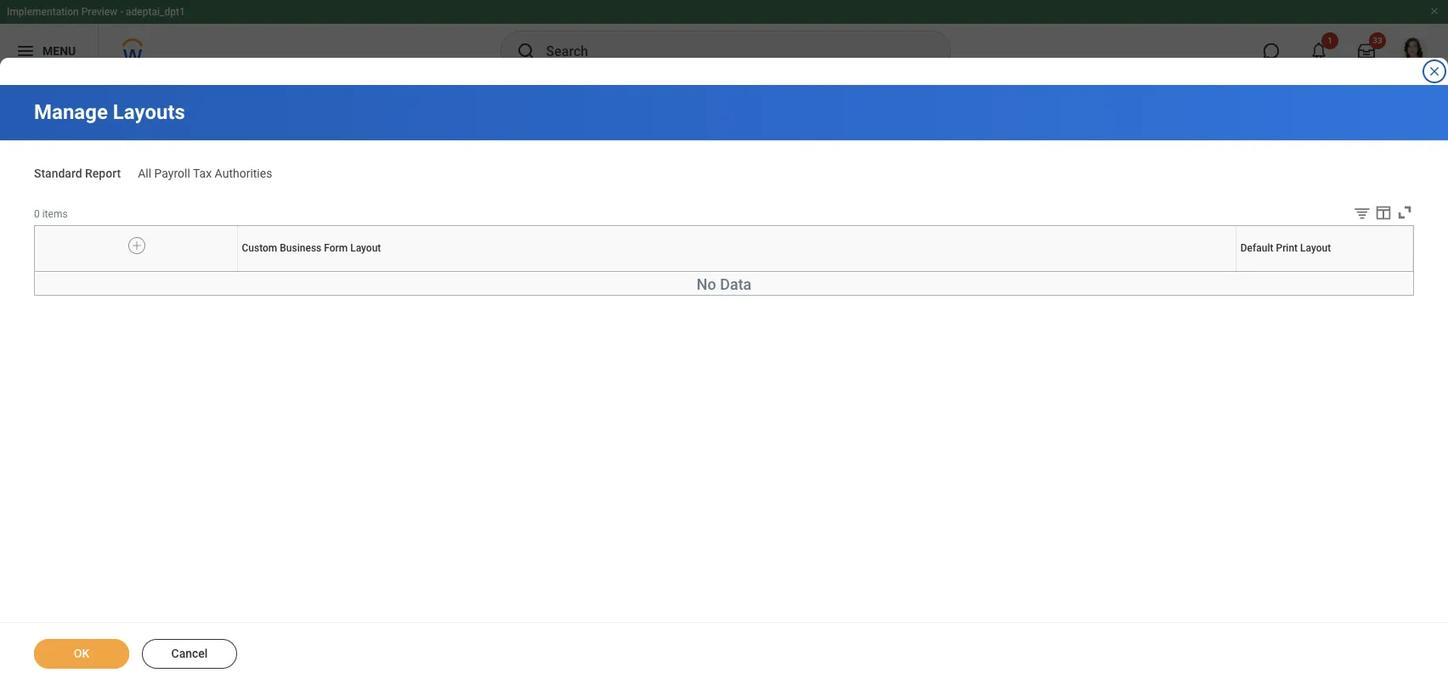 Task type: locate. For each thing, give the bounding box(es) containing it.
standard report
[[34, 167, 121, 180]]

fullscreen image
[[1395, 203, 1414, 222]]

manage layouts
[[34, 100, 185, 124]]

business inside row element
[[280, 242, 321, 254]]

form for custom business form layout
[[324, 242, 348, 254]]

items
[[42, 208, 68, 220]]

authorities
[[215, 167, 272, 180]]

tax
[[193, 167, 212, 180]]

1 horizontal spatial custom
[[730, 271, 733, 272]]

layouts
[[113, 100, 185, 124]]

0 horizontal spatial form
[[324, 242, 348, 254]]

custom inside row element
[[242, 242, 277, 254]]

form
[[324, 242, 348, 254], [737, 271, 739, 272]]

manage layouts dialog
[[0, 0, 1448, 684]]

layout
[[350, 242, 381, 254], [1300, 242, 1331, 254], [739, 271, 742, 272], [1325, 271, 1328, 272]]

1 vertical spatial default
[[1320, 271, 1323, 272]]

custom business form layout
[[242, 242, 381, 254]]

default inside row element
[[1240, 242, 1273, 254]]

report
[[85, 167, 121, 180]]

implementation
[[7, 6, 79, 18]]

1 vertical spatial print
[[1323, 271, 1325, 272]]

1 horizontal spatial print
[[1323, 271, 1325, 272]]

0 horizontal spatial default
[[1240, 242, 1273, 254]]

select to filter grid data image
[[1353, 204, 1372, 222]]

ok
[[74, 647, 89, 660]]

default
[[1240, 242, 1273, 254], [1320, 271, 1323, 272]]

custom
[[242, 242, 277, 254], [730, 271, 733, 272]]

custom business form layout default print layout
[[730, 271, 1328, 272]]

custom down "authorities"
[[242, 242, 277, 254]]

0 horizontal spatial custom
[[242, 242, 277, 254]]

1 vertical spatial business
[[733, 271, 737, 272]]

toolbar
[[1340, 203, 1414, 225]]

all payroll tax authorities element
[[138, 163, 272, 180]]

1 horizontal spatial business
[[733, 271, 737, 272]]

form for custom business form layout default print layout
[[737, 271, 739, 272]]

0 vertical spatial form
[[324, 242, 348, 254]]

business
[[280, 242, 321, 254], [733, 271, 737, 272]]

1 horizontal spatial form
[[737, 271, 739, 272]]

plus image
[[131, 238, 143, 253]]

1 vertical spatial form
[[737, 271, 739, 272]]

print
[[1276, 242, 1298, 254], [1323, 271, 1325, 272]]

notifications large image
[[1310, 42, 1327, 59]]

0 horizontal spatial print
[[1276, 242, 1298, 254]]

form inside row element
[[324, 242, 348, 254]]

all payroll tax authorities
[[138, 167, 272, 180]]

0 horizontal spatial business
[[280, 242, 321, 254]]

manage layouts main content
[[0, 85, 1448, 684]]

custom up data
[[730, 271, 733, 272]]

row element
[[35, 226, 1417, 271]]

cancel
[[171, 647, 208, 660]]

data
[[720, 275, 752, 293]]

0 vertical spatial custom
[[242, 242, 277, 254]]

notifications element
[[1409, 34, 1423, 48]]

search image
[[515, 41, 536, 61]]

custom for custom business form layout
[[242, 242, 277, 254]]

standard
[[34, 167, 82, 180]]

0 vertical spatial business
[[280, 242, 321, 254]]

1 vertical spatial custom
[[730, 271, 733, 272]]

0 vertical spatial default
[[1240, 242, 1273, 254]]

no data
[[696, 275, 752, 293]]

adeptai_dpt1
[[126, 6, 185, 18]]

payroll
[[154, 167, 190, 180]]

no
[[696, 275, 716, 293]]

ok button
[[34, 639, 129, 669]]

0 vertical spatial print
[[1276, 242, 1298, 254]]



Task type: describe. For each thing, give the bounding box(es) containing it.
0
[[34, 208, 40, 220]]

custom business form layout button
[[730, 271, 743, 272]]

all
[[138, 167, 151, 180]]

business for custom business form layout default print layout
[[733, 271, 737, 272]]

close environment banner image
[[1429, 6, 1440, 16]]

preview
[[81, 6, 117, 18]]

business for custom business form layout
[[280, 242, 321, 254]]

default print layout
[[1240, 242, 1331, 254]]

implementation preview -   adeptai_dpt1
[[7, 6, 185, 18]]

custom for custom business form layout default print layout
[[730, 271, 733, 272]]

manage
[[34, 100, 108, 124]]

inbox large image
[[1358, 42, 1375, 59]]

click to view/edit grid preferences image
[[1374, 203, 1393, 222]]

profile logan mcneil element
[[1390, 32, 1438, 70]]

1 horizontal spatial default
[[1320, 271, 1323, 272]]

cancel button
[[142, 639, 237, 669]]

close manage layouts image
[[1428, 65, 1441, 78]]

0 items
[[34, 208, 68, 220]]

implementation preview -   adeptai_dpt1 banner
[[0, 0, 1448, 78]]

print inside row element
[[1276, 242, 1298, 254]]

default print layout button
[[1320, 271, 1328, 272]]

-
[[120, 6, 123, 18]]

toolbar inside manage layouts main content
[[1340, 203, 1414, 225]]



Task type: vqa. For each thing, say whether or not it's contained in the screenshot.
rightmost Default
yes



